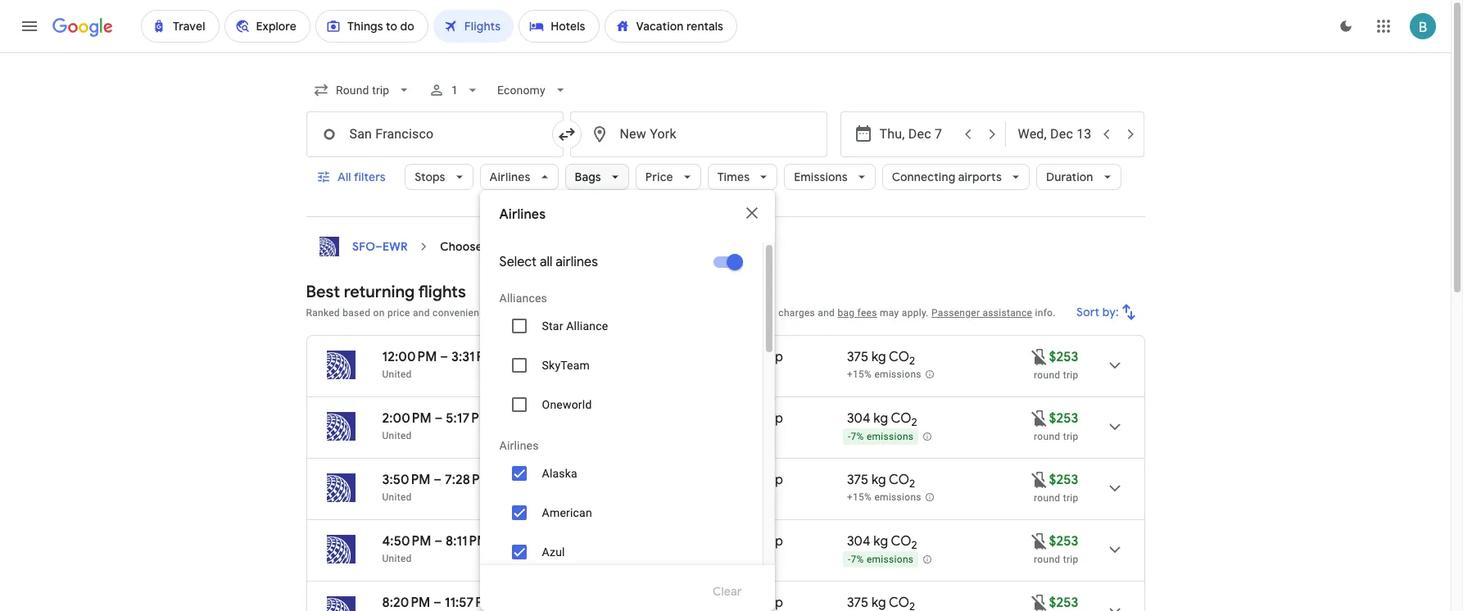 Task type: locate. For each thing, give the bounding box(es) containing it.
round trip up 253 us dollars text box in the right of the page
[[1034, 369, 1078, 381]]

1 vertical spatial -7% emissions
[[848, 554, 914, 565]]

1 inside best returning flights main content
[[700, 307, 706, 319]]

1 +15% from the top
[[847, 369, 872, 380]]

2 round trip from the top
[[1034, 431, 1078, 442]]

this price for this flight doesn't include overhead bin access. if you need a carry-on bag, use the bags filter to update prices. image down $253 text field
[[1029, 531, 1049, 551]]

round trip up 253 us dollars text field at the bottom
[[1034, 554, 1078, 565]]

304 kg co 2
[[847, 410, 917, 429], [847, 533, 917, 552]]

united inside 2:00 pm – 5:17 pm united
[[382, 430, 412, 442]]

round up 253 us dollars text field at the bottom
[[1034, 554, 1060, 565]]

0 vertical spatial 7%
[[851, 431, 864, 443]]

2 375 from the top
[[847, 472, 868, 488]]

required
[[585, 307, 623, 319]]

Departure time: 2:00 PM. text field
[[382, 410, 431, 427]]

– left "8:11 pm" text box
[[434, 533, 442, 550]]

this price for this flight doesn't include overhead bin access. if you need a carry-on bag, use the bags filter to update prices. image left flight details. leaves newark liberty international airport at 8:20 pm on wednesday, december 13 and arrives at san francisco international airport at 11:57 pm on wednesday, december 13. icon
[[1029, 593, 1049, 611]]

alliances
[[499, 292, 547, 305]]

1 vertical spatial this price for this flight doesn't include overhead bin access. if you need a carry-on bag, use the bags filter to update prices. image
[[1029, 408, 1049, 428]]

1 vertical spatial this price for this flight doesn't include overhead bin access. if you need a carry-on bag, use the bags filter to update prices. image
[[1029, 531, 1049, 551]]

4 round from the top
[[1034, 554, 1060, 565]]

1 round trip from the top
[[1034, 369, 1078, 381]]

1 trip from the top
[[1063, 369, 1078, 381]]

nonstop
[[732, 349, 783, 365], [732, 410, 783, 427], [732, 472, 783, 488], [732, 533, 783, 550]]

and
[[413, 307, 430, 319], [818, 307, 835, 319]]

co for 5:17 pm
[[891, 410, 911, 427]]

0 vertical spatial -7% emissions
[[848, 431, 914, 443]]

2 +15% emissions from the top
[[847, 492, 922, 503]]

trip down 253 us dollars text box in the right of the page
[[1063, 431, 1078, 442]]

2 united from the top
[[382, 430, 412, 442]]

4 united from the top
[[382, 553, 412, 564]]

round trip down 253 us dollars text box in the right of the page
[[1034, 431, 1078, 442]]

trip for 3:31 pm
[[1063, 369, 1078, 381]]

– left 3:31 pm text field in the bottom of the page
[[440, 349, 448, 365]]

emissions
[[874, 369, 922, 380], [867, 431, 914, 443], [874, 492, 922, 503], [867, 554, 914, 565]]

1 vertical spatial ewr
[[626, 553, 647, 564]]

–
[[375, 239, 382, 254], [440, 349, 448, 365], [435, 410, 443, 427], [434, 472, 442, 488], [434, 533, 442, 550], [647, 553, 654, 564]]

0 vertical spatial airlines
[[490, 170, 531, 184]]

round for 3:31 pm
[[1034, 369, 1060, 381]]

+15%
[[847, 369, 872, 380], [847, 492, 872, 503]]

1 round from the top
[[1034, 369, 1060, 381]]

Arrival time: 11:57 PM. text field
[[445, 595, 495, 611]]

united
[[382, 369, 412, 380], [382, 430, 412, 442], [382, 492, 412, 503], [382, 553, 412, 564]]

1
[[451, 84, 458, 97], [700, 307, 706, 319]]

bag
[[838, 307, 855, 319]]

trip down $253 text field
[[1063, 492, 1078, 504]]

united inside 3:50 pm – 7:28 pm united
[[382, 492, 412, 503]]

prices include required taxes + fees for 1 adult. optional charges and bag fees may apply. passenger assistance
[[518, 307, 1032, 319]]

2 $253 from the top
[[1049, 410, 1078, 427]]

1 +15% emissions from the top
[[847, 369, 922, 380]]

375 kg co 2
[[847, 349, 915, 368], [847, 472, 915, 491]]

trip for 7:28 pm
[[1063, 492, 1078, 504]]

2 round from the top
[[1034, 431, 1060, 442]]

3 nonstop from the top
[[732, 472, 783, 488]]

0 vertical spatial 375 kg co 2
[[847, 349, 915, 368]]

2 +15% from the top
[[847, 492, 872, 503]]

leaves newark liberty international airport at 8:20 pm on wednesday, december 13 and arrives at san francisco international airport at 11:57 pm on wednesday, december 13. element
[[382, 595, 495, 611]]

2 nonstop from the top
[[732, 410, 783, 427]]

united for 12:00 pm
[[382, 369, 412, 380]]

3 united from the top
[[382, 492, 412, 503]]

1 $253 from the top
[[1049, 349, 1078, 365]]

skyteam
[[542, 359, 590, 372]]

1 vertical spatial 304
[[847, 533, 870, 550]]

3 round from the top
[[1034, 492, 1060, 504]]

3 round trip from the top
[[1034, 492, 1078, 504]]

2 this price for this flight doesn't include overhead bin access. if you need a carry-on bag, use the bags filter to update prices. image from the top
[[1029, 408, 1049, 428]]

3:50 pm – 7:28 pm united
[[382, 472, 491, 503]]

$253
[[1049, 349, 1078, 365], [1049, 410, 1078, 427], [1049, 472, 1078, 488], [1049, 533, 1078, 550]]

+15% emissions for 7:28 pm
[[847, 492, 922, 503]]

253 US dollars text field
[[1049, 410, 1078, 427]]

trip
[[1063, 369, 1078, 381], [1063, 431, 1078, 442], [1063, 492, 1078, 504], [1063, 554, 1078, 565]]

+15% for 7:28 pm
[[847, 492, 872, 503]]

flight details. leaves newark liberty international airport at 12:00 pm on wednesday, december 13 and arrives at san francisco international airport at 3:31 pm on wednesday, december 13. image
[[1095, 346, 1134, 385]]

1 375 kg co 2 from the top
[[847, 349, 915, 368]]

– for ewr
[[647, 553, 654, 564]]

sort by:
[[1076, 305, 1119, 319]]

0 horizontal spatial 1
[[451, 84, 458, 97]]

+15% for 3:31 pm
[[847, 369, 872, 380]]

3 nonstop flight. element from the top
[[732, 472, 783, 491]]

select
[[499, 254, 537, 270]]

0 vertical spatial +15%
[[847, 369, 872, 380]]

1 vertical spatial 375 kg co 2
[[847, 472, 915, 491]]

None field
[[306, 75, 418, 105], [491, 75, 575, 105], [306, 75, 418, 105], [491, 75, 575, 105]]

0 horizontal spatial and
[[413, 307, 430, 319]]

$253 left flight details. leaves newark liberty international airport at 2:00 pm on wednesday, december 13 and arrives at san francisco international airport at 5:17 pm on wednesday, december 13. icon
[[1049, 410, 1078, 427]]

sfo up 'returning'
[[352, 239, 375, 254]]

filters
[[353, 170, 385, 184]]

0 vertical spatial +15% emissions
[[847, 369, 922, 380]]

1 vertical spatial +15%
[[847, 492, 872, 503]]

1 vertical spatial 253 us dollars text field
[[1049, 533, 1078, 550]]

1 this price for this flight doesn't include overhead bin access. if you need a carry-on bag, use the bags filter to update prices. image from the top
[[1029, 347, 1049, 367]]

0 vertical spatial this price for this flight doesn't include overhead bin access. if you need a carry-on bag, use the bags filter to update prices. image
[[1029, 470, 1049, 489]]

and right the price
[[413, 307, 430, 319]]

253 us dollars text field left flight details. leaves newark liberty international airport at 4:50 pm on wednesday, december 13 and arrives at san francisco international airport at 8:11 pm on wednesday, december 13. image
[[1049, 533, 1078, 550]]

sfo
[[352, 239, 375, 254], [654, 553, 672, 564]]

1 horizontal spatial fees
[[857, 307, 877, 319]]

fees right +
[[662, 307, 682, 319]]

co for 3:31 pm
[[889, 349, 909, 365]]

ewr up the best returning flights
[[382, 239, 407, 254]]

1 this price for this flight doesn't include overhead bin access. if you need a carry-on bag, use the bags filter to update prices. image from the top
[[1029, 470, 1049, 489]]

united down 2:00 pm
[[382, 430, 412, 442]]

1 vertical spatial 304 kg co 2
[[847, 533, 917, 552]]

2 - from the top
[[848, 554, 851, 565]]

nonstop for 3:31 pm
[[732, 349, 783, 365]]

fees
[[662, 307, 682, 319], [857, 307, 877, 319]]

connecting airports button
[[882, 157, 1030, 197]]

7%
[[851, 431, 864, 443], [851, 554, 864, 565]]

0 vertical spatial 253 us dollars text field
[[1049, 349, 1078, 365]]

0 vertical spatial 1
[[451, 84, 458, 97]]

– left 5:17 pm
[[435, 410, 443, 427]]

trip up 253 us dollars text field at the bottom
[[1063, 554, 1078, 565]]

$253 down the sort
[[1049, 349, 1078, 365]]

1 nonstop from the top
[[732, 349, 783, 365]]

flight details. leaves newark liberty international airport at 4:50 pm on wednesday, december 13 and arrives at san francisco international airport at 8:11 pm on wednesday, december 13. image
[[1095, 530, 1134, 569]]

united for 3:50 pm
[[382, 492, 412, 503]]

-7% emissions
[[848, 431, 914, 443], [848, 554, 914, 565]]

0 horizontal spatial ewr
[[382, 239, 407, 254]]

change appearance image
[[1326, 7, 1366, 46]]

this price for this flight doesn't include overhead bin access. if you need a carry-on bag, use the bags filter to update prices. image
[[1029, 347, 1049, 367], [1029, 408, 1049, 428], [1029, 593, 1049, 611]]

0 vertical spatial this price for this flight doesn't include overhead bin access. if you need a carry-on bag, use the bags filter to update prices. image
[[1029, 347, 1049, 367]]

1 304 from the top
[[847, 410, 870, 427]]

None text field
[[306, 111, 563, 157], [570, 111, 827, 157], [306, 111, 563, 157], [570, 111, 827, 157]]

this price for this flight doesn't include overhead bin access. if you need a carry-on bag, use the bags filter to update prices. image for 304
[[1029, 408, 1049, 428]]

star alliance
[[542, 319, 608, 333]]

2 304 from the top
[[847, 533, 870, 550]]

sfo up the 'total duration 6 hr 37 min.' element
[[654, 553, 672, 564]]

bags
[[575, 170, 601, 184]]

times button
[[708, 157, 778, 197]]

– for 12:00 pm
[[440, 349, 448, 365]]

2 fees from the left
[[857, 307, 877, 319]]

1 vertical spatial 1
[[700, 307, 706, 319]]

co
[[889, 349, 909, 365], [891, 410, 911, 427], [889, 472, 909, 488], [891, 533, 911, 550]]

2 this price for this flight doesn't include overhead bin access. if you need a carry-on bag, use the bags filter to update prices. image from the top
[[1029, 531, 1049, 551]]

this price for this flight doesn't include overhead bin access. if you need a carry-on bag, use the bags filter to update prices. image for second $253 text box
[[1029, 531, 1049, 551]]

round trip down $253 text field
[[1034, 492, 1078, 504]]

1 nonstop flight. element from the top
[[732, 349, 783, 368]]

united for 2:00 pm
[[382, 430, 412, 442]]

united inside 12:00 pm – 3:31 pm united
[[382, 369, 412, 380]]

this price for this flight doesn't include overhead bin access. if you need a carry-on bag, use the bags filter to update prices. image down assistance
[[1029, 347, 1049, 367]]

united for 4:50 pm
[[382, 553, 412, 564]]

fees right "bag"
[[857, 307, 877, 319]]

4:50 pm – 8:11 pm united
[[382, 533, 489, 564]]

leaves newark liberty international airport at 2:00 pm on wednesday, december 13 and arrives at san francisco international airport at 5:17 pm on wednesday, december 13. element
[[382, 410, 491, 427]]

ranked
[[306, 307, 340, 319]]

ewr up the 'total duration 6 hr 37 min.' element
[[626, 553, 647, 564]]

american
[[542, 506, 592, 519]]

round for 5:17 pm
[[1034, 431, 1060, 442]]

4:50 pm
[[382, 533, 431, 550]]

-
[[848, 431, 851, 443], [848, 554, 851, 565]]

$253 for 7:28 pm
[[1049, 472, 1078, 488]]

united down 4:50 pm
[[382, 553, 412, 564]]

– inside 12:00 pm – 3:31 pm united
[[440, 349, 448, 365]]

3 trip from the top
[[1063, 492, 1078, 504]]

3 $253 from the top
[[1049, 472, 1078, 488]]

– up the 'total duration 6 hr 37 min.' element
[[647, 553, 654, 564]]

san
[[537, 239, 557, 254]]

1 vertical spatial -
[[848, 554, 851, 565]]

united down departure time: 12:00 pm. text field
[[382, 369, 412, 380]]

airlines
[[490, 170, 531, 184], [499, 206, 546, 223], [499, 439, 539, 452]]

2:00 pm – 5:17 pm united
[[382, 410, 491, 442]]

None search field
[[306, 70, 1145, 611]]

round down 253 us dollars text box in the right of the page
[[1034, 431, 1060, 442]]

round down $253 text field
[[1034, 492, 1060, 504]]

1 vertical spatial +15% emissions
[[847, 492, 922, 503]]

3 this price for this flight doesn't include overhead bin access. if you need a carry-on bag, use the bags filter to update prices. image from the top
[[1029, 593, 1049, 611]]

2 7% from the top
[[851, 554, 864, 565]]

4 nonstop flight. element from the top
[[732, 533, 783, 552]]

trip for 5:17 pm
[[1063, 431, 1078, 442]]

– up 'returning'
[[375, 239, 382, 254]]

1 vertical spatial 375
[[847, 472, 868, 488]]

1 horizontal spatial and
[[818, 307, 835, 319]]

nonstop flight. element
[[732, 349, 783, 368], [732, 410, 783, 429], [732, 472, 783, 491], [732, 533, 783, 552], [732, 595, 783, 611]]

this price for this flight doesn't include overhead bin access. if you need a carry-on bag, use the bags filter to update prices. image up $253 text field
[[1029, 408, 1049, 428]]

trip up 253 us dollars text box in the right of the page
[[1063, 369, 1078, 381]]

1 375 from the top
[[847, 349, 868, 365]]

nonstop flight. element for 5:17 pm
[[732, 410, 783, 429]]

1 horizontal spatial ewr
[[626, 553, 647, 564]]

round trip
[[1034, 369, 1078, 381], [1034, 431, 1078, 442], [1034, 492, 1078, 504], [1034, 554, 1078, 565]]

Arrival time: 7:28 PM. text field
[[445, 472, 491, 488]]

0 vertical spatial 304
[[847, 410, 870, 427]]

flight details. leaves newark liberty international airport at 8:20 pm on wednesday, december 13 and arrives at san francisco international airport at 11:57 pm on wednesday, december 13. image
[[1095, 591, 1134, 611]]

best returning flights main content
[[306, 230, 1145, 611]]

2
[[909, 354, 915, 368], [911, 415, 917, 429], [909, 477, 915, 491], [911, 538, 917, 552]]

united down 3:50 pm text field on the bottom left of the page
[[382, 492, 412, 503]]

all filters
[[337, 170, 385, 184]]

253 us dollars text field down the sort
[[1049, 349, 1078, 365]]

and left "bag"
[[818, 307, 835, 319]]

return
[[485, 239, 520, 254]]

charges
[[779, 307, 815, 319]]

nonstop flight. element for 7:28 pm
[[732, 472, 783, 491]]

0 horizontal spatial fees
[[662, 307, 682, 319]]

united inside '4:50 pm – 8:11 pm united'
[[382, 553, 412, 564]]

nonstop for 5:17 pm
[[732, 410, 783, 427]]

round
[[1034, 369, 1060, 381], [1034, 431, 1060, 442], [1034, 492, 1060, 504], [1034, 554, 1060, 565]]

connecting airports
[[892, 170, 1002, 184]]

– inside 3:50 pm – 7:28 pm united
[[434, 472, 442, 488]]

passenger assistance button
[[931, 307, 1032, 319]]

Departure time: 3:50 PM. text field
[[382, 472, 430, 488]]

1 horizontal spatial sfo
[[654, 553, 672, 564]]

times
[[717, 170, 750, 184]]

duration
[[1046, 170, 1093, 184]]

– inside '4:50 pm – 8:11 pm united'
[[434, 533, 442, 550]]

304
[[847, 410, 870, 427], [847, 533, 870, 550]]

2 vertical spatial this price for this flight doesn't include overhead bin access. if you need a carry-on bag, use the bags filter to update prices. image
[[1029, 593, 1049, 611]]

2 304 kg co 2 from the top
[[847, 533, 917, 552]]

5:17 pm
[[446, 410, 491, 427]]

for
[[684, 307, 697, 319]]

round trip for 5:17 pm
[[1034, 431, 1078, 442]]

0 vertical spatial 304 kg co 2
[[847, 410, 917, 429]]

this price for this flight doesn't include overhead bin access. if you need a carry-on bag, use the bags filter to update prices. image for $253 text field
[[1029, 470, 1049, 489]]

2 nonstop flight. element from the top
[[732, 410, 783, 429]]

– left 7:28 pm
[[434, 472, 442, 488]]

375 for 3:31 pm
[[847, 349, 868, 365]]

select all airlines
[[499, 254, 598, 270]]

0 horizontal spatial sfo
[[352, 239, 375, 254]]

duration button
[[1036, 157, 1121, 197]]

convenience
[[433, 307, 490, 319]]

375
[[847, 349, 868, 365], [847, 472, 868, 488]]

total duration 6 hr 37 min. element
[[626, 595, 732, 611]]

$253 left flight details. leaves newark liberty international airport at 4:50 pm on wednesday, december 13 and arrives at san francisco international airport at 8:11 pm on wednesday, december 13. image
[[1049, 533, 1078, 550]]

nonstop flight. element for 3:31 pm
[[732, 349, 783, 368]]

flight details. leaves newark liberty international airport at 2:00 pm on wednesday, december 13 and arrives at san francisco international airport at 5:17 pm on wednesday, december 13. image
[[1095, 407, 1134, 446]]

kg for 5:17 pm
[[874, 410, 888, 427]]

+15% emissions for 3:31 pm
[[847, 369, 922, 380]]

this price for this flight doesn't include overhead bin access. if you need a carry-on bag, use the bags filter to update prices. image
[[1029, 470, 1049, 489], [1029, 531, 1049, 551]]

close dialog image
[[742, 203, 762, 223]]

$253 left flight details. leaves newark liberty international airport at 3:50 pm on wednesday, december 13 and arrives at san francisco international airport at 7:28 pm on wednesday, december 13. image
[[1049, 472, 1078, 488]]

main menu image
[[20, 16, 39, 36]]

1 united from the top
[[382, 369, 412, 380]]

375 for 7:28 pm
[[847, 472, 868, 488]]

round trip for 3:31 pm
[[1034, 369, 1078, 381]]

2 trip from the top
[[1063, 431, 1078, 442]]

2 for 7:28 pm
[[909, 477, 915, 491]]

2 375 kg co 2 from the top
[[847, 472, 915, 491]]

– inside 2:00 pm – 5:17 pm united
[[435, 410, 443, 427]]

round up 253 us dollars text box in the right of the page
[[1034, 369, 1060, 381]]

253 US dollars text field
[[1049, 349, 1078, 365], [1049, 533, 1078, 550]]

– for 3:50 pm
[[434, 472, 442, 488]]

flight details. leaves newark liberty international airport at 3:50 pm on wednesday, december 13 and arrives at san francisco international airport at 7:28 pm on wednesday, december 13. image
[[1095, 469, 1134, 508]]

francisco
[[560, 239, 613, 254]]

taxes
[[626, 307, 651, 319]]

1 horizontal spatial 1
[[700, 307, 706, 319]]

this price for this flight doesn't include overhead bin access. if you need a carry-on bag, use the bags filter to update prices. image down 253 us dollars text box in the right of the page
[[1029, 470, 1049, 489]]

1 vertical spatial 7%
[[851, 554, 864, 565]]

0 vertical spatial -
[[848, 431, 851, 443]]

0 vertical spatial 375
[[847, 349, 868, 365]]



Task type: vqa. For each thing, say whether or not it's contained in the screenshot.
Tue, Feb 27 element
no



Task type: describe. For each thing, give the bounding box(es) containing it.
12:00 pm
[[382, 349, 437, 365]]

0 vertical spatial ewr
[[382, 239, 407, 254]]

may
[[880, 307, 899, 319]]

optional
[[737, 307, 776, 319]]

airlines
[[556, 254, 598, 270]]

returning
[[344, 282, 415, 302]]

3:50 pm
[[382, 472, 430, 488]]

best returning flights
[[306, 282, 466, 302]]

2 for 5:17 pm
[[911, 415, 917, 429]]

253 US dollars text field
[[1049, 595, 1078, 611]]

1 button
[[422, 70, 487, 110]]

passenger
[[931, 307, 980, 319]]

sort
[[1076, 305, 1099, 319]]

375 kg co 2 for 7:28 pm
[[847, 472, 915, 491]]

4 round trip from the top
[[1034, 554, 1078, 565]]

round for 7:28 pm
[[1034, 492, 1060, 504]]

stops
[[415, 170, 445, 184]]

on
[[373, 307, 385, 319]]

oneworld
[[542, 398, 592, 411]]

alaska
[[542, 467, 577, 480]]

leaves newark liberty international airport at 3:50 pm on wednesday, december 13 and arrives at san francisco international airport at 7:28 pm on wednesday, december 13. element
[[382, 472, 491, 488]]

bag fees button
[[838, 307, 877, 319]]

bags button
[[565, 157, 629, 197]]

choose
[[440, 239, 482, 254]]

emissions button
[[784, 157, 875, 197]]

253 US dollars text field
[[1049, 472, 1078, 488]]

best
[[306, 282, 340, 302]]

1 vertical spatial sfo
[[654, 553, 672, 564]]

include
[[550, 307, 583, 319]]

airlines button
[[480, 157, 558, 197]]

airlines inside airlines popup button
[[490, 170, 531, 184]]

co for 7:28 pm
[[889, 472, 909, 488]]

prices
[[518, 307, 547, 319]]

Departure time: 12:00 PM. text field
[[382, 349, 437, 365]]

– for 2:00 pm
[[435, 410, 443, 427]]

connecting
[[892, 170, 956, 184]]

round trip for 7:28 pm
[[1034, 492, 1078, 504]]

choose return to san francisco
[[440, 239, 613, 254]]

2:00 pm
[[382, 410, 431, 427]]

Departure time: 4:50 PM. text field
[[382, 533, 431, 550]]

$253 for 3:31 pm
[[1049, 349, 1078, 365]]

3:31 pm
[[451, 349, 496, 365]]

apply.
[[902, 307, 929, 319]]

adult.
[[709, 307, 735, 319]]

ewr – sfo
[[626, 553, 672, 564]]

1 fees from the left
[[662, 307, 682, 319]]

Arrival time: 8:11 PM. text field
[[446, 533, 489, 550]]

375 kg co 2 for 3:31 pm
[[847, 349, 915, 368]]

2 253 us dollars text field from the top
[[1049, 533, 1078, 550]]

Arrival time: 3:31 PM. text field
[[451, 349, 496, 365]]

1 7% from the top
[[851, 431, 864, 443]]

all filters button
[[306, 157, 398, 197]]

ranked based on price and convenience
[[306, 307, 490, 319]]

Return text field
[[1018, 112, 1093, 156]]

5 nonstop flight. element from the top
[[732, 595, 783, 611]]

7:28 pm
[[445, 472, 491, 488]]

this price for this flight doesn't include overhead bin access. if you need a carry-on bag, use the bags filter to update prices. image for 375
[[1029, 347, 1049, 367]]

to
[[523, 239, 534, 254]]

1 vertical spatial airlines
[[499, 206, 546, 223]]

Arrival time: 5:17 PM. text field
[[446, 410, 491, 427]]

+
[[653, 307, 659, 319]]

all
[[540, 254, 553, 270]]

2 vertical spatial airlines
[[499, 439, 539, 452]]

1 304 kg co 2 from the top
[[847, 410, 917, 429]]

sort by: button
[[1070, 292, 1145, 332]]

8:11 pm
[[446, 533, 489, 550]]

1 253 us dollars text field from the top
[[1049, 349, 1078, 365]]

2 -7% emissions from the top
[[848, 554, 914, 565]]

loading results progress bar
[[0, 52, 1451, 56]]

price
[[387, 307, 410, 319]]

alliance
[[566, 319, 608, 333]]

kg for 3:31 pm
[[872, 349, 886, 365]]

azul
[[542, 546, 565, 559]]

flights
[[418, 282, 466, 302]]

1 inside popup button
[[451, 84, 458, 97]]

leaves newark liberty international airport at 4:50 pm on wednesday, december 13 and arrives at san francisco international airport at 8:11 pm on wednesday, december 13. element
[[382, 533, 489, 550]]

price
[[645, 170, 673, 184]]

– for sfo
[[375, 239, 382, 254]]

azul only image
[[678, 532, 743, 572]]

leaves newark liberty international airport at 12:00 pm on wednesday, december 13 and arrives at san francisco international airport at 3:31 pm on wednesday, december 13. element
[[382, 349, 496, 365]]

star
[[542, 319, 563, 333]]

Departure time: 8:20 PM. text field
[[382, 595, 430, 611]]

Departure text field
[[879, 112, 955, 156]]

airports
[[958, 170, 1002, 184]]

0 vertical spatial sfo
[[352, 239, 375, 254]]

based
[[343, 307, 371, 319]]

2 for 3:31 pm
[[909, 354, 915, 368]]

all
[[337, 170, 351, 184]]

1 -7% emissions from the top
[[848, 431, 914, 443]]

– for 4:50 pm
[[434, 533, 442, 550]]

4 nonstop from the top
[[732, 533, 783, 550]]

stops button
[[405, 157, 473, 197]]

12:00 pm – 3:31 pm united
[[382, 349, 496, 380]]

4 $253 from the top
[[1049, 533, 1078, 550]]

emissions
[[794, 170, 848, 184]]

assistance
[[983, 307, 1032, 319]]

1 - from the top
[[848, 431, 851, 443]]

sfo – ewr
[[352, 239, 407, 254]]

price button
[[636, 157, 701, 197]]

1 and from the left
[[413, 307, 430, 319]]

swap origin and destination. image
[[557, 125, 576, 144]]

kg for 7:28 pm
[[872, 472, 886, 488]]

by:
[[1102, 305, 1119, 319]]

4 trip from the top
[[1063, 554, 1078, 565]]

none search field containing airlines
[[306, 70, 1145, 611]]

2 and from the left
[[818, 307, 835, 319]]

$253 for 5:17 pm
[[1049, 410, 1078, 427]]

nonstop for 7:28 pm
[[732, 472, 783, 488]]



